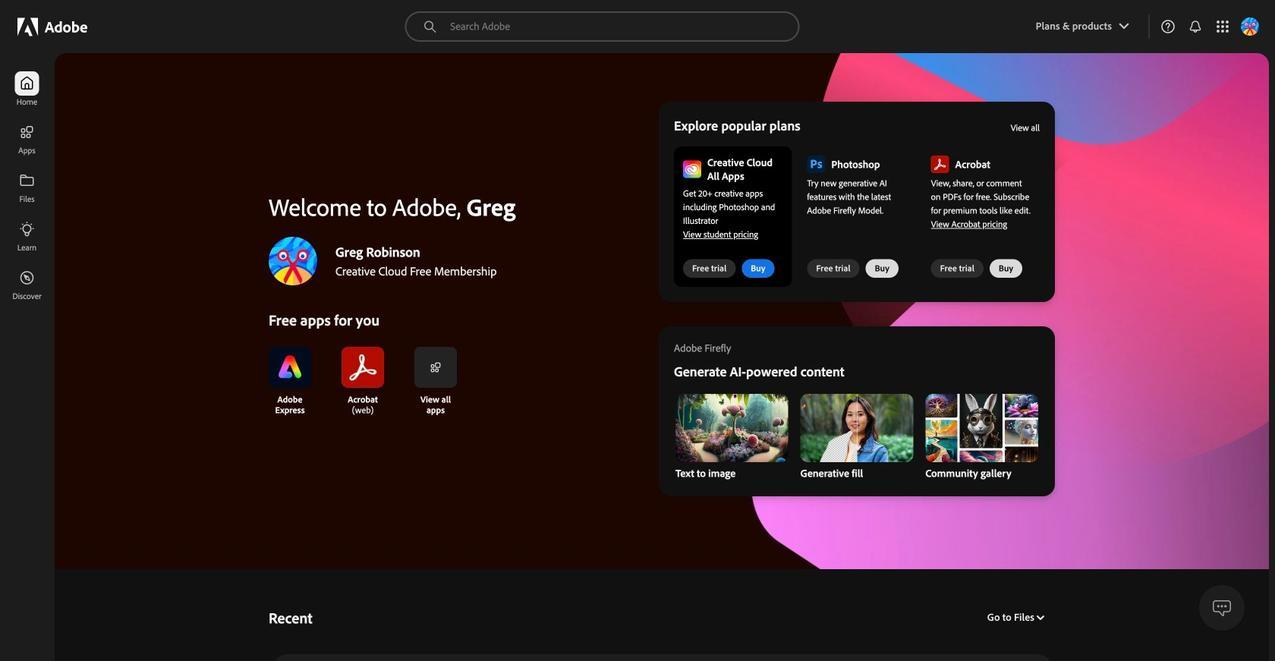 Task type: describe. For each thing, give the bounding box(es) containing it.
photoshop image
[[807, 156, 826, 173]]

text to image image
[[676, 394, 789, 462]]

generative fill image
[[801, 394, 914, 462]]

go to files image
[[1035, 614, 1045, 620]]

adobe express image
[[269, 347, 311, 388]]

0 horizontal spatial acrobat image
[[342, 347, 384, 388]]

community gallery image
[[926, 394, 1039, 462]]



Task type: locate. For each thing, give the bounding box(es) containing it.
0 vertical spatial acrobat image
[[932, 156, 950, 173]]

acrobat image inside apps to try element
[[932, 156, 950, 173]]

apps to try element
[[659, 102, 1056, 302]]

1 vertical spatial acrobat image
[[342, 347, 384, 388]]

view more image
[[430, 361, 442, 374]]

creative cloud all apps image
[[683, 161, 702, 178]]

1 horizontal spatial acrobat image
[[932, 156, 950, 173]]

Search Adobe search field
[[405, 11, 800, 42]]

acrobat image
[[932, 156, 950, 173], [342, 347, 384, 388]]



Task type: vqa. For each thing, say whether or not it's contained in the screenshot.
Learn
no



